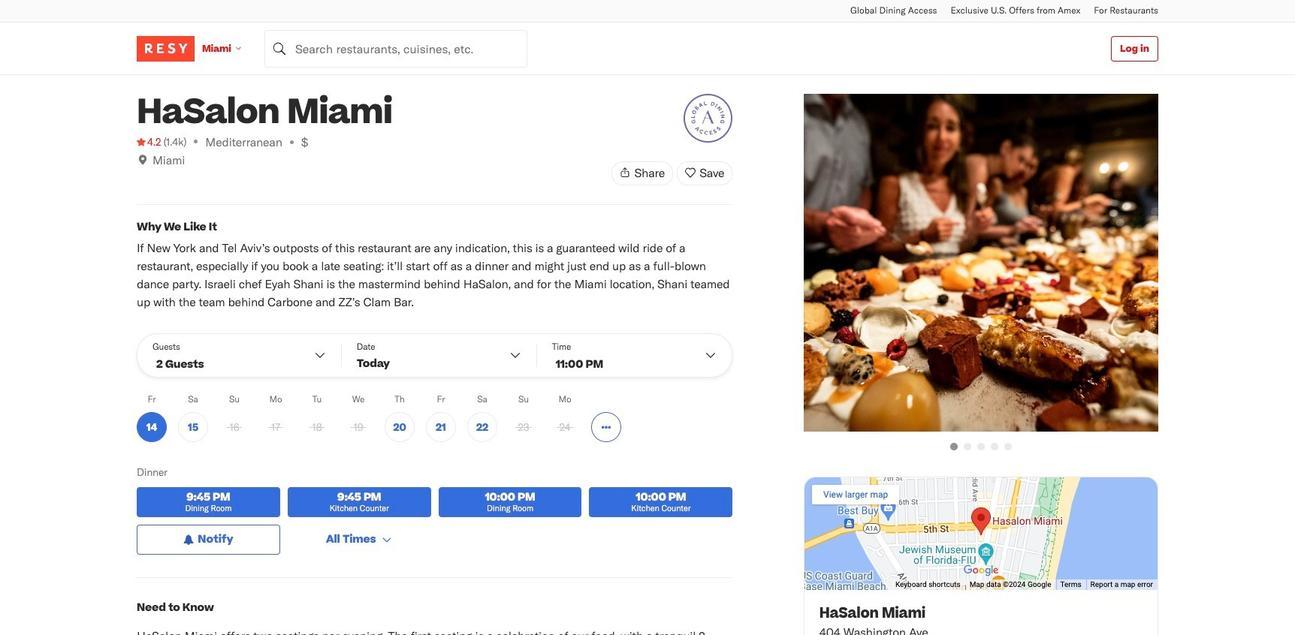 Task type: describe. For each thing, give the bounding box(es) containing it.
Search restaurants, cuisines, etc. text field
[[264, 30, 527, 67]]

4.2 out of 5 stars image
[[137, 134, 161, 149]]



Task type: locate. For each thing, give the bounding box(es) containing it.
None field
[[264, 30, 527, 67]]



Task type: vqa. For each thing, say whether or not it's contained in the screenshot.
4.7 out of 5 stars Image
no



